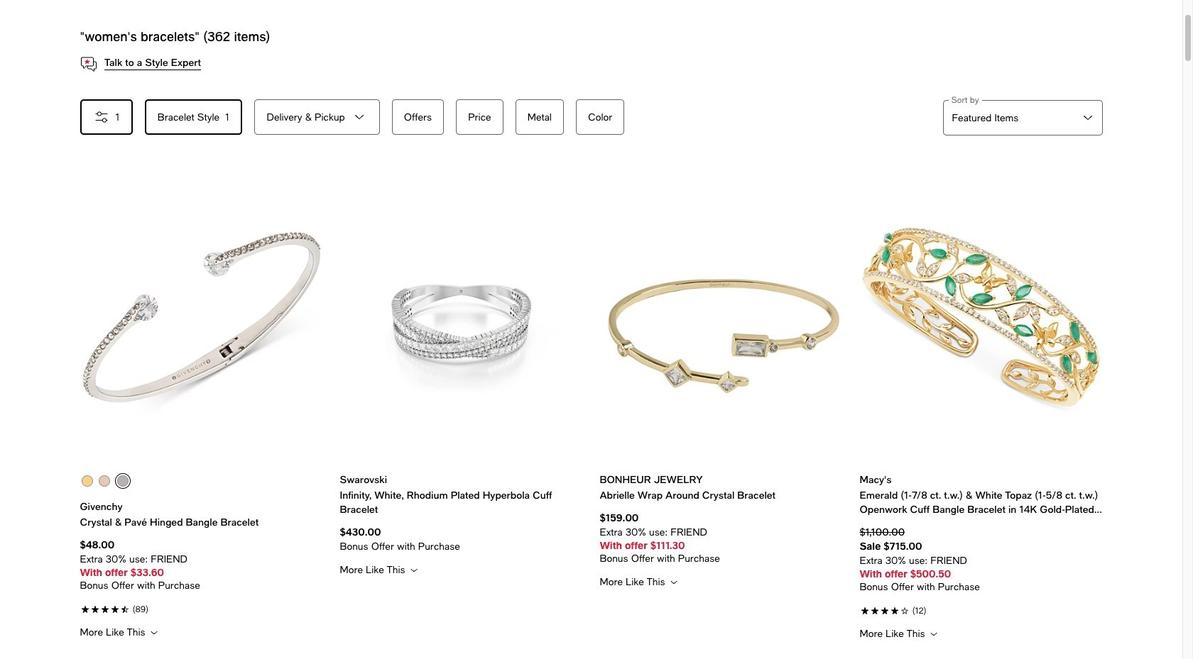 Task type: vqa. For each thing, say whether or not it's contained in the screenshot.
"Color Swatch Silver" Element
yes



Task type: describe. For each thing, give the bounding box(es) containing it.
color swatch gold element
[[82, 476, 93, 487]]

color swatch silver element
[[117, 476, 129, 487]]

infinity, white, rhodium plated hyperbola cuff bracelet group
[[340, 169, 583, 577]]

extra 30% use: friend. extra 30% off select merchandise!. image for abrielle wrap around crystal bracelet group
[[600, 526, 843, 540]]

bonus offer with purchase. $24.99 diamond earrings or necklace with purchase. image for 'emerald (1-7/8 ct. t.w.) & white topaz (1-5/8 ct. t.w.) openwork cuff bangle bracelet in 14k gold-plated sterling silver' group extra 30% use: friend. extra 30% off select merchandise!. "image"
[[860, 580, 1103, 595]]

extra 30% use: friend. extra 30% off select merchandise!. image for 'emerald (1-7/8 ct. t.w.) & white topaz (1-5/8 ct. t.w.) openwork cuff bangle bracelet in 14k gold-plated sterling silver' group
[[860, 554, 1103, 568]]

crystal & pavé hinged bangle bracelet group
[[80, 169, 323, 639]]

0 horizontal spatial extra 30% use: friend. extra 30% off select merchandise!. image
[[80, 553, 323, 567]]

4.5393 out of 5 rating with 89 reviews image
[[80, 602, 323, 616]]



Task type: locate. For each thing, give the bounding box(es) containing it.
abrielle wrap around crystal bracelet group
[[600, 169, 843, 589]]

bonus offer with purchase. $24.99 diamond earrings or necklace with purchase. image for leftmost extra 30% use: friend. extra 30% off select merchandise!. "image"
[[80, 579, 323, 593]]

emerald (1-7/8 ct. t.w.) & white topaz (1-5/8 ct. t.w.) openwork cuff bangle bracelet in 14k gold-plated sterling silver group
[[860, 169, 1103, 641]]

bonus offer with purchase. $24.99 diamond earrings or necklace with purchase. image
[[340, 540, 583, 554], [600, 552, 843, 566], [80, 579, 323, 593], [860, 580, 1103, 595]]

2 horizontal spatial extra 30% use: friend. extra 30% off select merchandise!. image
[[860, 554, 1103, 568]]

1 horizontal spatial extra 30% use: friend. extra 30% off select merchandise!. image
[[600, 526, 843, 540]]

status
[[80, 28, 270, 44]]

extra 30% use: friend. extra 30% off select merchandise!. image
[[600, 526, 843, 540], [80, 553, 323, 567], [860, 554, 1103, 568]]

4 out of 5 rating with 12 reviews image
[[860, 603, 1103, 618]]

bonus offer with purchase. $24.99 diamond earrings or necklace with purchase. image for extra 30% use: friend. extra 30% off select merchandise!. "image" corresponding to abrielle wrap around crystal bracelet group
[[600, 552, 843, 566]]

color swatch pink element
[[99, 476, 110, 487]]



